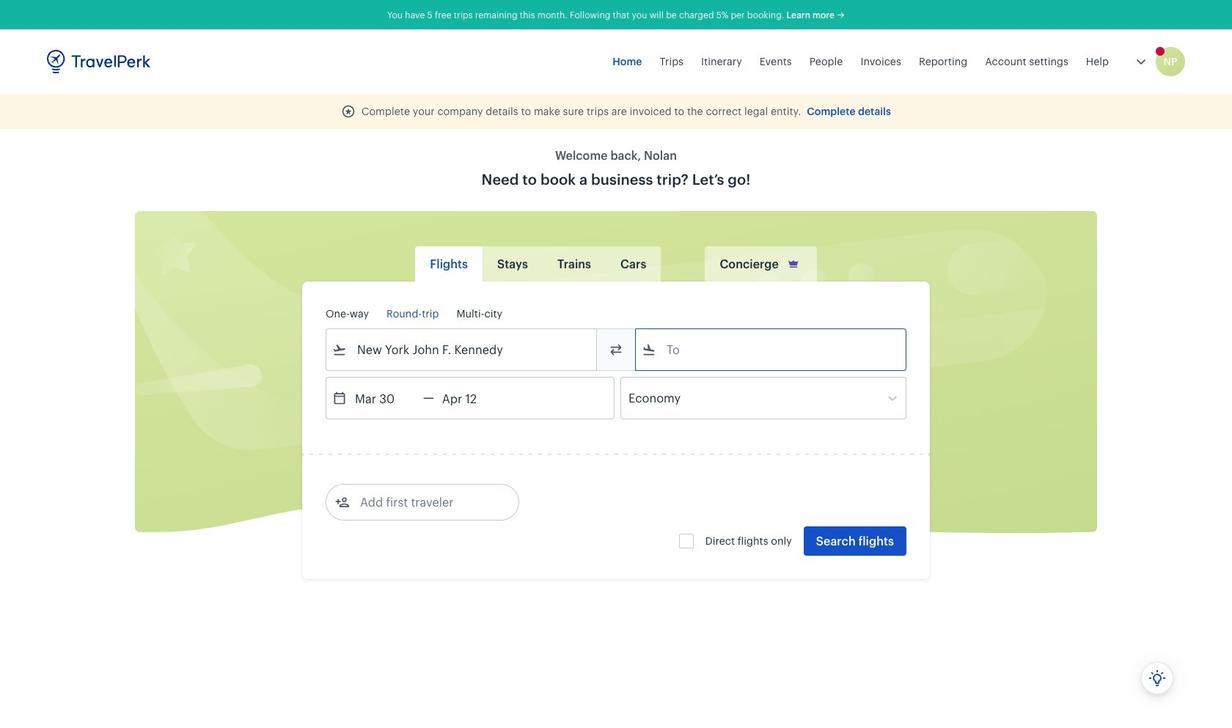 Task type: describe. For each thing, give the bounding box(es) containing it.
From search field
[[347, 338, 577, 362]]

To search field
[[657, 338, 887, 362]]

Depart text field
[[347, 378, 423, 419]]



Task type: vqa. For each thing, say whether or not it's contained in the screenshot.
Depart field
no



Task type: locate. For each thing, give the bounding box(es) containing it.
Add first traveler search field
[[350, 491, 503, 514]]

Return text field
[[434, 378, 511, 419]]



